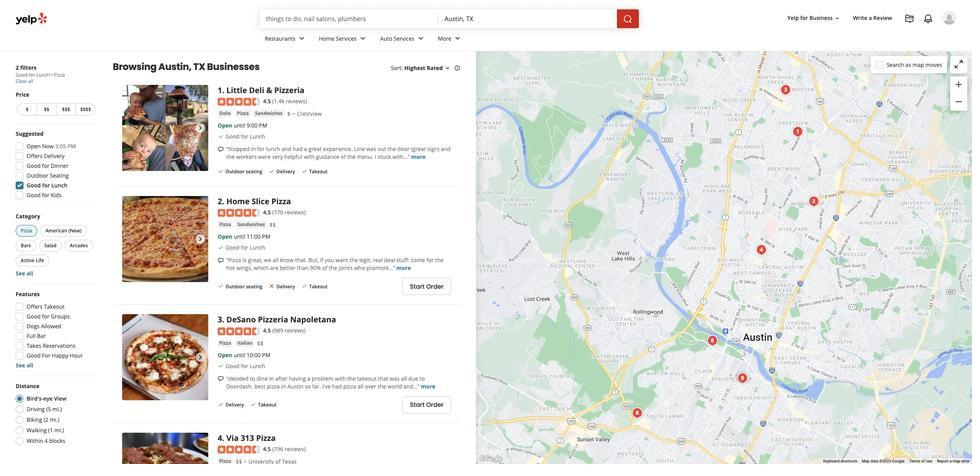 Task type: vqa. For each thing, say whether or not it's contained in the screenshot.
24 chevron down v2 image associated with Auto Services
yes



Task type: locate. For each thing, give the bounding box(es) containing it.
projects image
[[905, 14, 915, 24]]

more
[[411, 153, 426, 161], [397, 264, 411, 272], [421, 383, 436, 390]]

for right yelp
[[801, 14, 808, 22]]

more down (great
[[411, 153, 426, 161]]

was inside "stopped in for lunch and had a great experience.  line was out the door (great sign) and the workers were very helpful with guidance of the menu.  i stuck with…"
[[366, 145, 376, 153]]

1 24 chevron down v2 image from the left
[[297, 34, 307, 43]]

0 vertical spatial pizza link
[[236, 110, 250, 118]]

a inside "decided to dine in after having a problem with the takeout that was all due to doordash.  best pizza in austin so far.  i've had pizza all over the world and…"
[[307, 375, 310, 383]]

1 offers from the top
[[27, 152, 43, 160]]

lunch left •
[[36, 72, 50, 78]]

0 vertical spatial slideshow element
[[122, 85, 208, 171]]

1 vertical spatial sandwiches link
[[236, 221, 267, 229]]

0 horizontal spatial in
[[251, 145, 256, 153]]

4 left the via
[[218, 433, 222, 444]]

was
[[366, 145, 376, 153], [390, 375, 400, 383]]

1 previous image from the top
[[125, 123, 135, 133]]

1 vertical spatial 16 chevron down v2 image
[[445, 65, 451, 71]]

0 horizontal spatial had
[[293, 145, 303, 153]]

0 horizontal spatial 2
[[16, 64, 19, 71]]

1 horizontal spatial 16 checkmark v2 image
[[250, 402, 257, 408]]

good for lunch for 1
[[226, 133, 265, 140]]

0 vertical spatial home
[[319, 35, 335, 42]]

start order inside button
[[410, 282, 444, 291]]

$$ down (770
[[270, 221, 276, 229]]

more link
[[411, 153, 426, 161], [397, 264, 411, 272], [421, 383, 436, 390]]

more down stuff:
[[397, 264, 411, 272]]

pizza button
[[236, 110, 250, 118], [218, 221, 233, 229], [16, 225, 37, 237], [218, 339, 233, 347]]

4.5 star rating image
[[218, 98, 260, 106], [218, 209, 260, 217], [218, 328, 260, 336], [218, 446, 260, 454]]

open
[[218, 122, 232, 129], [27, 143, 41, 150], [218, 233, 232, 241], [218, 352, 232, 359]]

start inside start order link
[[410, 401, 425, 410]]

1 vertical spatial more
[[397, 264, 411, 272]]

1 vertical spatial more link
[[397, 264, 411, 272]]

16 chevron down v2 image inside highest rated "popup button"
[[445, 65, 451, 71]]

2 see all from the top
[[16, 362, 33, 369]]

previous image for 3
[[125, 353, 135, 362]]

open until 10:00 pm
[[218, 352, 270, 359]]

2 vertical spatial until
[[234, 352, 245, 359]]

1 none field from the left
[[266, 14, 432, 23]]

4.5 star rating image down the desano
[[218, 328, 260, 336]]

notifications image
[[924, 14, 933, 24]]

arcades button
[[65, 240, 93, 252]]

see all button
[[16, 270, 33, 277], [16, 362, 33, 369]]

pizza up open until 11:00 pm
[[219, 221, 231, 228]]

1 horizontal spatial pizza
[[343, 383, 356, 390]]

pizzeria up 4.5 (1.4k reviews)
[[274, 85, 305, 96]]

in up workers on the left of page
[[251, 145, 256, 153]]

4.5 left (989
[[263, 327, 271, 335]]

2 services from the left
[[394, 35, 415, 42]]

more link right and…"
[[421, 383, 436, 390]]

in right the "dine"
[[269, 375, 274, 383]]

walking
[[27, 427, 47, 434]]

2 vertical spatial more link
[[421, 383, 436, 390]]

lunch for 3 . desano pizzeria napoletana
[[250, 363, 265, 370]]

italian button
[[236, 339, 254, 347]]

16 chevron down v2 image for highest rated
[[445, 65, 451, 71]]

outdoor down hot
[[226, 283, 245, 290]]

4.5 star rating image for via
[[218, 446, 260, 454]]

of down 'experience.'
[[341, 153, 346, 161]]

previous image for 2
[[125, 235, 135, 244]]

business
[[810, 14, 833, 22]]

24 chevron down v2 image inside home services link
[[358, 34, 368, 43]]

start inside button
[[410, 282, 425, 291]]

pm right 10:00
[[262, 352, 270, 359]]

biking
[[27, 416, 42, 424]]

hot
[[226, 264, 235, 272]]

1 vertical spatial $$
[[270, 221, 276, 229]]

4 4.5 from the top
[[263, 446, 271, 453]]

offers for offers delivery
[[27, 152, 43, 160]]

all inside "pizza is great, we all know that. but, if you want the legit, real deal stuff: come for the hot wings, which are better than 90% of the joints who promote…"
[[273, 257, 279, 264]]

more link down stuff:
[[397, 264, 411, 272]]

0 vertical spatial 16 chevron down v2 image
[[835, 15, 841, 21]]

16 checkmark v2 image down best on the bottom left of the page
[[250, 402, 257, 408]]

1 vertical spatial pizza link
[[218, 221, 233, 229]]

0 vertical spatial offers
[[27, 152, 43, 160]]

2 for 2 filters good for lunch • pizza clear all
[[16, 64, 19, 71]]

0 vertical spatial 2
[[16, 64, 19, 71]]

to right due
[[420, 375, 425, 383]]

1 vertical spatial mi.)
[[50, 416, 59, 424]]

1 horizontal spatial 24 chevron down v2 image
[[358, 34, 368, 43]]

until for home
[[234, 233, 245, 241]]

2 vertical spatial 16 speech v2 image
[[218, 376, 224, 382]]

1 vertical spatial 16 checkmark v2 image
[[218, 283, 224, 290]]

active life button
[[16, 255, 49, 267]]

4.5 star rating image down "little"
[[218, 98, 260, 106]]

2 left filters
[[16, 64, 19, 71]]

and up helpful
[[282, 145, 291, 153]]

map for moves
[[913, 61, 925, 68]]

2 vertical spatial mi.)
[[54, 427, 64, 434]]

0 horizontal spatial to
[[250, 375, 255, 383]]

doordash.
[[226, 383, 253, 390]]

map
[[862, 459, 870, 464]]

16 checkmark v2 image
[[218, 134, 224, 140], [218, 169, 224, 175], [269, 169, 275, 175], [218, 245, 224, 251], [301, 283, 308, 290], [218, 363, 224, 370], [218, 402, 224, 408]]

none field near
[[445, 14, 611, 23]]

sandwiches link up 11:00
[[236, 221, 267, 229]]

0 horizontal spatial pizza
[[267, 383, 280, 390]]

4 down walking (1 mi.)
[[45, 438, 48, 445]]

see all button down active
[[16, 270, 33, 277]]

i've
[[322, 383, 331, 390]]

group containing category
[[14, 213, 97, 278]]

2 offers from the top
[[27, 303, 43, 311]]

little deli & pizzeria image
[[122, 85, 208, 171], [790, 124, 806, 140]]

lunch down 11:00
[[250, 244, 265, 252]]

a up the so
[[307, 375, 310, 383]]

sandwiches down (1.4k at top left
[[255, 110, 283, 117]]

. for 2
[[222, 196, 224, 207]]

2 until from the top
[[234, 233, 245, 241]]

delivery down open now 3:05 pm
[[44, 152, 65, 160]]

use
[[926, 459, 933, 464]]

©2023
[[880, 459, 892, 464]]

0 horizontal spatial map
[[913, 61, 925, 68]]

. for 4
[[222, 433, 224, 444]]

see all button up distance
[[16, 362, 33, 369]]

1 vertical spatial pizzeria
[[258, 315, 288, 325]]

2 slideshow element from the top
[[122, 196, 208, 282]]

takeout down best on the bottom left of the page
[[258, 402, 277, 408]]

start down come
[[410, 282, 425, 291]]

of inside "pizza is great, we all know that. but, if you want the legit, real deal stuff: come for the hot wings, which are better than 90% of the joints who promote…"
[[322, 264, 328, 272]]

(2
[[44, 416, 48, 424]]

pizza link for home
[[218, 221, 233, 229]]

1 horizontal spatial was
[[390, 375, 400, 383]]

2 see from the top
[[16, 362, 25, 369]]

next image
[[196, 123, 205, 133], [196, 353, 205, 362]]

3 24 chevron down v2 image from the left
[[453, 34, 463, 43]]

order inside button
[[426, 282, 444, 291]]

1 slideshow element from the top
[[122, 85, 208, 171]]

with
[[304, 153, 315, 161], [335, 375, 346, 383]]

a left great
[[304, 145, 307, 153]]

sign)
[[428, 145, 440, 153]]

pm right 3:05
[[68, 143, 76, 150]]

1 vertical spatial start order
[[410, 401, 444, 410]]

lunch inside the 2 filters good for lunch • pizza clear all
[[36, 72, 50, 78]]

24 chevron down v2 image for more
[[453, 34, 463, 43]]

Near text field
[[445, 14, 611, 23]]

door
[[398, 145, 410, 153]]

write a review link
[[850, 11, 896, 25]]

within 4 blocks
[[27, 438, 65, 445]]

1 until from the top
[[234, 122, 245, 129]]

2 previous image from the top
[[125, 235, 135, 244]]

0 horizontal spatial services
[[336, 35, 357, 42]]

4.5 for slice
[[263, 209, 271, 216]]

very
[[272, 153, 283, 161]]

1 vertical spatial next image
[[196, 353, 205, 362]]

3 . from the top
[[222, 315, 224, 325]]

. left the desano
[[222, 315, 224, 325]]

1 vertical spatial of
[[322, 264, 328, 272]]

terms of use
[[910, 459, 933, 464]]

good for lunch inside group
[[27, 182, 67, 189]]

4.5 left (770
[[263, 209, 271, 216]]

map for error
[[953, 459, 961, 464]]

until for desano
[[234, 352, 245, 359]]

rated
[[427, 64, 443, 72]]

2 horizontal spatial of
[[922, 459, 925, 464]]

1 see from the top
[[16, 270, 25, 277]]

sandwiches up 11:00
[[237, 221, 265, 228]]

24 chevron down v2 image inside restaurants link
[[297, 34, 307, 43]]

life
[[36, 257, 44, 264]]

christina o. image
[[943, 11, 957, 25]]

4.5 star rating image for desano
[[218, 328, 260, 336]]

eye
[[43, 395, 53, 403]]

4.5 (1.4k reviews)
[[263, 98, 307, 105]]

open up "decided
[[218, 352, 232, 359]]

$ inside button
[[26, 106, 29, 113]]

for inside "yelp for business" button
[[801, 14, 808, 22]]

1 horizontal spatial and
[[441, 145, 451, 153]]

see down active
[[16, 270, 25, 277]]

option group
[[13, 383, 97, 448]]

1 horizontal spatial home
[[319, 35, 335, 42]]

sandwiches button down (1.4k at top left
[[254, 110, 284, 118]]

services left 24 chevron down v2 image
[[394, 35, 415, 42]]

0 horizontal spatial and
[[282, 145, 291, 153]]

seating down workers on the left of page
[[246, 169, 263, 175]]

previous image
[[125, 123, 135, 133], [125, 235, 135, 244], [125, 353, 135, 362]]

more home slice pizza image
[[735, 371, 751, 386]]

$$ for 3
[[257, 340, 264, 347]]

lunch down 9:00
[[250, 133, 265, 140]]

. for 1
[[222, 85, 224, 96]]

4 4.5 star rating image from the top
[[218, 446, 260, 454]]

1 start from the top
[[410, 282, 425, 291]]

delivery down helpful
[[277, 169, 295, 175]]

restaurants link
[[259, 28, 313, 51]]

of down if
[[322, 264, 328, 272]]

3 slideshow element from the top
[[122, 315, 208, 401]]

pm right 9:00
[[259, 122, 267, 129]]

slideshow element for 3
[[122, 315, 208, 401]]

services for auto services
[[394, 35, 415, 42]]

for up were
[[257, 145, 265, 153]]

24 chevron down v2 image
[[416, 34, 426, 43]]

1 vertical spatial previous image
[[125, 235, 135, 244]]

1 horizontal spatial none field
[[445, 14, 611, 23]]

all down active life button
[[27, 270, 33, 277]]

mi.) right (1
[[54, 427, 64, 434]]

0 vertical spatial mi.)
[[52, 406, 62, 413]]

0 horizontal spatial none field
[[266, 14, 432, 23]]

open until 11:00 pm
[[218, 233, 270, 241]]

stuck
[[378, 153, 391, 161]]

option group containing distance
[[13, 383, 97, 448]]

next image for 3 . desano pizzeria napoletana
[[196, 353, 205, 362]]

0 horizontal spatial $$
[[44, 106, 49, 113]]

0 horizontal spatial was
[[366, 145, 376, 153]]

good down filters
[[16, 72, 28, 78]]

pm for home
[[262, 233, 270, 241]]

1 seating from the top
[[246, 169, 263, 175]]

line
[[354, 145, 365, 153]]

1 vertical spatial until
[[234, 233, 245, 241]]

. left the via
[[222, 433, 224, 444]]

mi.) for driving (5 mi.)
[[52, 406, 62, 413]]

16 info v2 image
[[454, 65, 461, 71]]

1 horizontal spatial with
[[335, 375, 346, 383]]

desano pizzeria napoletana image
[[778, 82, 794, 98], [122, 315, 208, 401]]

2 next image from the top
[[196, 353, 205, 362]]

0 vertical spatial $$
[[44, 106, 49, 113]]

1 vertical spatial start
[[410, 401, 425, 410]]

24 chevron down v2 image inside more link
[[453, 34, 463, 43]]

open down delis button
[[218, 122, 232, 129]]

full
[[27, 333, 36, 340]]

see for category
[[16, 270, 25, 277]]

were
[[258, 153, 271, 161]]

2 4.5 star rating image from the top
[[218, 209, 260, 217]]

2 vertical spatial $$
[[257, 340, 264, 347]]

16 checkmark v2 image up "3"
[[218, 283, 224, 290]]

2 order from the top
[[426, 401, 444, 410]]

clear
[[16, 78, 27, 85]]

3 previous image from the top
[[125, 353, 135, 362]]

promote…"
[[367, 264, 395, 272]]

hour
[[70, 352, 83, 360]]

4.5
[[263, 98, 271, 105], [263, 209, 271, 216], [263, 327, 271, 335], [263, 446, 271, 453]]

16 chevron down v2 image
[[835, 15, 841, 21], [445, 65, 451, 71]]

0 vertical spatial start order
[[410, 282, 444, 291]]

search image
[[623, 14, 633, 24]]

pizza link left italian link
[[218, 339, 233, 347]]

1 next image from the top
[[196, 123, 205, 133]]

0 vertical spatial map
[[913, 61, 925, 68]]

0 horizontal spatial 16 checkmark v2 image
[[218, 283, 224, 290]]

1 order from the top
[[426, 282, 444, 291]]

start order for start order link
[[410, 401, 444, 410]]

reviews) for 1 . little deli & pizzeria
[[286, 98, 307, 105]]

1 vertical spatial seating
[[246, 283, 263, 290]]

1 vertical spatial see all button
[[16, 362, 33, 369]]

open for 2
[[218, 233, 232, 241]]

good up "decided
[[226, 363, 240, 370]]

i
[[375, 153, 377, 161]]

for down open until 9:00 pm
[[241, 133, 248, 140]]

expand map image
[[955, 59, 964, 69]]

group
[[951, 76, 968, 111], [13, 130, 97, 202], [14, 213, 97, 278], [13, 291, 97, 370]]

0 vertical spatial was
[[366, 145, 376, 153]]

home slice pizza image
[[806, 194, 822, 209], [122, 196, 208, 282], [735, 371, 751, 386]]

2 horizontal spatial home slice pizza image
[[806, 194, 822, 209]]

2 pizza from the left
[[343, 383, 356, 390]]

slideshow element for 2
[[122, 196, 208, 282]]

see all up distance
[[16, 362, 33, 369]]

24 chevron down v2 image for restaurants
[[297, 34, 307, 43]]

0 horizontal spatial little deli & pizzeria image
[[122, 85, 208, 171]]

"stopped
[[226, 145, 250, 153]]

2 start order from the top
[[410, 401, 444, 410]]

1 16 speech v2 image from the top
[[218, 147, 224, 153]]

2 horizontal spatial 24 chevron down v2 image
[[453, 34, 463, 43]]

lunch
[[266, 145, 280, 153]]

0 horizontal spatial 16 chevron down v2 image
[[445, 65, 451, 71]]

2 inside the 2 filters good for lunch • pizza clear all
[[16, 64, 19, 71]]

good
[[16, 72, 28, 78], [226, 133, 240, 140], [27, 162, 41, 170], [27, 182, 41, 189], [27, 192, 41, 199], [226, 244, 240, 252], [27, 313, 41, 320], [27, 352, 41, 360], [226, 363, 240, 370]]

1 4.5 star rating image from the top
[[218, 98, 260, 106]]

2 horizontal spatial in
[[281, 383, 286, 390]]

start down and…"
[[410, 401, 425, 410]]

delis button
[[218, 110, 232, 118]]

1 see all from the top
[[16, 270, 33, 277]]

reviews) for 4 . via 313 pizza
[[285, 446, 306, 453]]

(great
[[411, 145, 426, 153]]

0 vertical spatial next image
[[196, 123, 205, 133]]

None field
[[266, 14, 432, 23], [445, 14, 611, 23]]

4.5 left (796
[[263, 446, 271, 453]]

home services
[[319, 35, 357, 42]]

bars
[[21, 242, 31, 249]]

1 vertical spatial order
[[426, 401, 444, 410]]

313
[[241, 433, 254, 444]]

0 vertical spatial of
[[341, 153, 346, 161]]

1 start order from the top
[[410, 282, 444, 291]]

1 horizontal spatial had
[[332, 383, 342, 390]]

0 horizontal spatial desano pizzeria napoletana image
[[122, 315, 208, 401]]

2 4.5 from the top
[[263, 209, 271, 216]]

None search field
[[260, 9, 641, 28]]

$$$
[[62, 106, 70, 113]]

0 vertical spatial 16 speech v2 image
[[218, 147, 224, 153]]

order for start order link
[[426, 401, 444, 410]]

start order for the start order button
[[410, 282, 444, 291]]

1 4.5 from the top
[[263, 98, 271, 105]]

0 vertical spatial see all
[[16, 270, 33, 277]]

start order
[[410, 282, 444, 291], [410, 401, 444, 410]]

was up world
[[390, 375, 400, 383]]

0 horizontal spatial 4
[[45, 438, 48, 445]]

2 24 chevron down v2 image from the left
[[358, 34, 368, 43]]

had inside "decided to dine in after having a problem with the takeout that was all due to doordash.  best pizza in austin so far.  i've had pizza all over the world and…"
[[332, 383, 342, 390]]

1 horizontal spatial $
[[287, 110, 291, 118]]

0 horizontal spatial with
[[304, 153, 315, 161]]

reviews) for 3 . desano pizzeria napoletana
[[285, 327, 306, 335]]

great
[[309, 145, 322, 153]]

16 speech v2 image left "pizza
[[218, 258, 224, 264]]

2 vertical spatial of
[[922, 459, 925, 464]]

home services link
[[313, 28, 374, 51]]

2 . from the top
[[222, 196, 224, 207]]

3
[[218, 315, 222, 325]]

the right come
[[435, 257, 444, 264]]

1 horizontal spatial $$
[[257, 340, 264, 347]]

0 vertical spatial until
[[234, 122, 245, 129]]

the right out
[[388, 145, 396, 153]]

3 4.5 star rating image from the top
[[218, 328, 260, 336]]

report a map error link
[[938, 459, 970, 464]]

16 speech v2 image for 3
[[218, 376, 224, 382]]

the left takeout
[[347, 375, 356, 383]]

2 vertical spatial previous image
[[125, 353, 135, 362]]

2 none field from the left
[[445, 14, 611, 23]]

sandwiches link down (1.4k at top left
[[254, 110, 284, 118]]

pizzeria up (989
[[258, 315, 288, 325]]

pizza down after
[[267, 383, 280, 390]]

lunch down 10:00
[[250, 363, 265, 370]]

4 . via 313 pizza
[[218, 433, 276, 444]]

slideshow element
[[122, 85, 208, 171], [122, 196, 208, 282], [122, 315, 208, 401]]

$$ left $$$ button
[[44, 106, 49, 113]]

until left 11:00
[[234, 233, 245, 241]]

3 16 speech v2 image from the top
[[218, 376, 224, 382]]

0 vertical spatial see
[[16, 270, 25, 277]]

1 horizontal spatial 16 chevron down v2 image
[[835, 15, 841, 21]]

3 until from the top
[[234, 352, 245, 359]]

90%
[[310, 264, 321, 272]]

map left error
[[953, 459, 961, 464]]

2 see all button from the top
[[16, 362, 33, 369]]

was up i
[[366, 145, 376, 153]]

mi.) for walking (1 mi.)
[[54, 427, 64, 434]]

more for 3 . desano pizzeria napoletana
[[421, 383, 436, 390]]

stuff:
[[397, 257, 410, 264]]

1 horizontal spatial desano pizzeria napoletana image
[[778, 82, 794, 98]]

1 services from the left
[[336, 35, 357, 42]]

good for kids
[[27, 192, 62, 199]]

see up distance
[[16, 362, 25, 369]]

16 close v2 image
[[269, 283, 275, 290]]

2 vertical spatial more
[[421, 383, 436, 390]]

good up "pizza
[[226, 244, 240, 252]]

0 horizontal spatial of
[[322, 264, 328, 272]]

16 speech v2 image
[[218, 147, 224, 153], [218, 258, 224, 264], [218, 376, 224, 382]]

more link for home slice pizza
[[397, 264, 411, 272]]

24 chevron down v2 image
[[297, 34, 307, 43], [358, 34, 368, 43], [453, 34, 463, 43]]

for inside "pizza is great, we all know that. but, if you want the legit, real deal stuff: come for the hot wings, which are better than 90% of the joints who promote…"
[[427, 257, 434, 264]]

good up good for kids
[[27, 182, 41, 189]]

until for little
[[234, 122, 245, 129]]

via 313 pizza image
[[754, 242, 769, 258]]

write a review
[[853, 14, 893, 22]]

order for the start order button
[[426, 282, 444, 291]]

2 start from the top
[[410, 401, 425, 410]]

pm
[[259, 122, 267, 129], [68, 143, 76, 150], [262, 233, 270, 241], [262, 352, 270, 359]]

good for lunch down open until 11:00 pm
[[226, 244, 265, 252]]

for inside the 2 filters good for lunch • pizza clear all
[[29, 72, 35, 78]]

more link down (great
[[411, 153, 426, 161]]

(new)
[[68, 228, 82, 234]]

keyboard shortcuts button
[[824, 459, 858, 465]]

4.5 for pizzeria
[[263, 327, 271, 335]]

deli
[[249, 85, 264, 96]]

had right i've
[[332, 383, 342, 390]]

auto services
[[380, 35, 415, 42]]

see all button for category
[[16, 270, 33, 277]]

in inside "stopped in for lunch and had a great experience.  line was out the door (great sign) and the workers were very helpful with guidance of the menu.  i stuck with…"
[[251, 145, 256, 153]]

16 chevron down v2 image inside "yelp for business" button
[[835, 15, 841, 21]]

see all down active
[[16, 270, 33, 277]]

offers
[[27, 152, 43, 160], [27, 303, 43, 311]]

1 vertical spatial outdoor seating
[[226, 283, 263, 290]]

map region
[[377, 0, 973, 465]]

come
[[411, 257, 425, 264]]

outdoor down good for dinner
[[27, 172, 48, 179]]

2 16 speech v2 image from the top
[[218, 258, 224, 264]]

pizzeria
[[274, 85, 305, 96], [258, 315, 288, 325]]

mi.) right (2
[[50, 416, 59, 424]]

1 vertical spatial see
[[16, 362, 25, 369]]

1 vertical spatial slideshow element
[[122, 196, 208, 282]]

reviews) right (1.4k at top left
[[286, 98, 307, 105]]

pizza button up bars on the left of the page
[[16, 225, 37, 237]]

4.5 star rating image down the via
[[218, 446, 260, 454]]

3 4.5 from the top
[[263, 327, 271, 335]]

0 vertical spatial seating
[[246, 169, 263, 175]]

1 . from the top
[[222, 85, 224, 96]]

&
[[266, 85, 272, 96]]

1 see all button from the top
[[16, 270, 33, 277]]

for down open until 11:00 pm
[[241, 244, 248, 252]]

16 checkmark v2 image
[[301, 169, 308, 175], [218, 283, 224, 290], [250, 402, 257, 408]]

for
[[801, 14, 808, 22], [29, 72, 35, 78], [241, 133, 248, 140], [257, 145, 265, 153], [42, 162, 49, 170], [42, 182, 50, 189], [42, 192, 49, 199], [241, 244, 248, 252], [427, 257, 434, 264], [42, 313, 49, 320], [241, 363, 248, 370]]

2 vertical spatial slideshow element
[[122, 315, 208, 401]]

1 vertical spatial in
[[269, 375, 274, 383]]

offers for offers takeout
[[27, 303, 43, 311]]

more link for desano pizzeria napoletana
[[421, 383, 436, 390]]

now
[[42, 143, 54, 150]]

(1.4k
[[272, 98, 285, 105]]

pm right 11:00
[[262, 233, 270, 241]]

open until 9:00 pm
[[218, 122, 267, 129]]

desano pizzeria napoletana link
[[227, 315, 336, 325]]

home left slice on the top
[[227, 196, 250, 207]]

want
[[336, 257, 348, 264]]

$$$$ button
[[76, 103, 96, 116]]

start for start order link
[[410, 401, 425, 410]]

1 vertical spatial 16 speech v2 image
[[218, 258, 224, 264]]

services for home services
[[336, 35, 357, 42]]

(770
[[272, 209, 283, 216]]

review
[[874, 14, 893, 22]]

with down great
[[304, 153, 315, 161]]

reviews) right (989
[[285, 327, 306, 335]]

24 chevron down v2 image right restaurants
[[297, 34, 307, 43]]

1 vertical spatial see all
[[16, 362, 33, 369]]

yelp for business button
[[785, 11, 844, 25]]

4.5 for 313
[[263, 446, 271, 453]]

16 chevron down v2 image left 16 info v2 icon
[[445, 65, 451, 71]]

0 vertical spatial outdoor seating
[[226, 169, 263, 175]]

1 horizontal spatial of
[[341, 153, 346, 161]]

4 . from the top
[[222, 433, 224, 444]]

delivery
[[44, 152, 65, 160], [277, 169, 295, 175], [277, 283, 295, 290], [226, 402, 244, 408]]

pizza link
[[236, 110, 250, 118], [218, 221, 233, 229], [218, 339, 233, 347]]



Task type: describe. For each thing, give the bounding box(es) containing it.
1 and from the left
[[282, 145, 291, 153]]

deal
[[384, 257, 395, 264]]

filters
[[20, 64, 37, 71]]

2 vertical spatial 16 checkmark v2 image
[[250, 402, 257, 408]]

•
[[51, 72, 53, 78]]

"pizza is great, we all know that. but, if you want the legit, real deal stuff: come for the hot wings, which are better than 90% of the joints who promote…"
[[226, 257, 444, 272]]

slideshow element for 1
[[122, 85, 208, 171]]

guidance
[[316, 153, 339, 161]]

$$ button
[[37, 103, 56, 116]]

group containing suggested
[[13, 130, 97, 202]]

1 vertical spatial sandwiches button
[[236, 221, 267, 229]]

0 vertical spatial sandwiches
[[255, 110, 283, 117]]

2 vertical spatial in
[[281, 383, 286, 390]]

0 vertical spatial sandwiches button
[[254, 110, 284, 118]]

1 vertical spatial sandwiches
[[237, 221, 265, 228]]

pizza up the 4.5 (770 reviews)
[[272, 196, 291, 207]]

0 vertical spatial pizzeria
[[274, 85, 305, 96]]

outdoor down workers on the left of page
[[226, 169, 245, 175]]

for down offers delivery
[[42, 162, 49, 170]]

that
[[378, 375, 389, 383]]

lunch inside group
[[51, 182, 67, 189]]

all down takes
[[27, 362, 33, 369]]

delivery right 16 close v2 image
[[277, 283, 295, 290]]

business categories element
[[259, 28, 957, 51]]

highest rated
[[405, 64, 443, 72]]

seating
[[50, 172, 69, 179]]

the down you in the left of the page
[[329, 264, 337, 272]]

1 horizontal spatial 4
[[218, 433, 222, 444]]

arcades
[[70, 242, 88, 249]]

1 vertical spatial desano pizzeria napoletana image
[[122, 315, 208, 401]]

0 vertical spatial desano pizzeria napoletana image
[[778, 82, 794, 98]]

takeout down guidance at the left top of the page
[[309, 169, 328, 175]]

good up category
[[27, 192, 41, 199]]

pizza button up open until 11:00 pm
[[218, 221, 233, 229]]

pizza button up open until 9:00 pm
[[236, 110, 250, 118]]

for left kids on the top of the page
[[42, 192, 49, 199]]

pizza left italian
[[219, 340, 231, 346]]

1 horizontal spatial little deli & pizzeria image
[[790, 124, 806, 140]]

$$ inside button
[[44, 106, 49, 113]]

4.5 (989 reviews)
[[263, 327, 306, 335]]

mi.) for biking (2 mi.)
[[50, 416, 59, 424]]

little deli & pizzeria link
[[227, 85, 305, 96]]

more for 2 . home slice pizza
[[397, 264, 411, 272]]

0 vertical spatial sandwiches link
[[254, 110, 284, 118]]

home slice pizza link
[[227, 196, 291, 207]]

takeout up groups
[[44, 303, 65, 311]]

$$ for 2
[[270, 221, 276, 229]]

for down outdoor seating
[[42, 182, 50, 189]]

active life
[[21, 257, 44, 264]]

for down the open until 10:00 pm
[[241, 363, 248, 370]]

wings,
[[236, 264, 252, 272]]

1 to from the left
[[250, 375, 255, 383]]

takeout down 90%
[[309, 283, 328, 290]]

4.5 star rating image for little
[[218, 98, 260, 106]]

zoom in image
[[955, 80, 964, 89]]

1 horizontal spatial in
[[269, 375, 274, 383]]

pm for little
[[259, 122, 267, 129]]

4.5 (796 reviews)
[[263, 446, 306, 453]]

open down suggested
[[27, 143, 41, 150]]

user actions element
[[782, 10, 968, 58]]

cannone cucina italiana image
[[705, 333, 720, 349]]

good inside the 2 filters good for lunch • pizza clear all
[[16, 72, 28, 78]]

for inside "stopped in for lunch and had a great experience.  line was out the door (great sign) and the workers were very helpful with guidance of the menu.  i stuck with…"
[[257, 145, 265, 153]]

report a map error
[[938, 459, 970, 464]]

bird's-
[[27, 395, 43, 403]]

pizza up open until 9:00 pm
[[237, 110, 249, 117]]

zoom out image
[[955, 97, 964, 107]]

data
[[871, 459, 879, 464]]

far.
[[312, 383, 321, 390]]

see all for category
[[16, 270, 33, 277]]

pizza inside the 2 filters good for lunch • pizza clear all
[[54, 72, 65, 78]]

salad button
[[39, 240, 62, 252]]

(989
[[272, 327, 283, 335]]

google image
[[478, 454, 504, 465]]

delis link
[[218, 110, 232, 118]]

all left over
[[358, 383, 364, 390]]

the down "stopped
[[226, 153, 235, 161]]

more for 1 . little deli & pizzeria
[[411, 153, 426, 161]]

delivery inside group
[[44, 152, 65, 160]]

next image for 1 . little deli & pizzeria
[[196, 123, 205, 133]]

italian link
[[236, 339, 254, 347]]

was inside "decided to dine in after having a problem with the takeout that was all due to doordash.  best pizza in austin so far.  i've had pizza all over the world and…"
[[390, 375, 400, 383]]

happy
[[52, 352, 68, 360]]

24 chevron down v2 image for home services
[[358, 34, 368, 43]]

driving (5 mi.)
[[27, 406, 62, 413]]

1 horizontal spatial home slice pizza image
[[735, 371, 751, 386]]

1 outdoor seating from the top
[[226, 169, 263, 175]]

16 speech v2 image for 1
[[218, 147, 224, 153]]

bars button
[[16, 240, 36, 252]]

$ button
[[17, 103, 37, 116]]

best
[[255, 383, 266, 390]]

home inside home services link
[[319, 35, 335, 42]]

2 and from the left
[[441, 145, 451, 153]]

american (new)
[[46, 228, 82, 234]]

restaurants
[[265, 35, 296, 42]]

pizza down category
[[21, 228, 32, 234]]

with inside "decided to dine in after having a problem with the takeout that was all due to doordash.  best pizza in austin so far.  i've had pizza all over the world and…"
[[335, 375, 346, 383]]

4.5 star rating image for home
[[218, 209, 260, 217]]

open for 3
[[218, 352, 232, 359]]

2 to from the left
[[420, 375, 425, 383]]

all inside the 2 filters good for lunch • pizza clear all
[[28, 78, 33, 85]]

highest
[[405, 64, 426, 72]]

0 horizontal spatial home slice pizza image
[[122, 196, 208, 282]]

pizza button left italian link
[[218, 339, 233, 347]]

within
[[27, 438, 43, 445]]

4.5 for deli
[[263, 98, 271, 105]]

dogs
[[27, 323, 40, 330]]

Find text field
[[266, 14, 432, 23]]

suggested
[[16, 130, 44, 137]]

16 chevron down v2 image for yelp for business
[[835, 15, 841, 21]]

4.5 (770 reviews)
[[263, 209, 306, 216]]

offers delivery
[[27, 152, 65, 160]]

(796
[[272, 446, 283, 453]]

are
[[270, 264, 279, 272]]

next image
[[196, 235, 205, 244]]

more link for little deli & pizzeria
[[411, 153, 426, 161]]

pizza up (796
[[256, 433, 276, 444]]

dogs allowed
[[27, 323, 61, 330]]

price group
[[16, 91, 97, 117]]

report
[[938, 459, 949, 464]]

all left due
[[401, 375, 407, 383]]

full bar
[[27, 333, 46, 340]]

than
[[297, 264, 309, 272]]

"pizza
[[226, 257, 241, 264]]

map data ©2023 google
[[862, 459, 905, 464]]

2 seating from the top
[[246, 283, 263, 290]]

see all for features
[[16, 362, 33, 369]]

more
[[438, 35, 452, 42]]

1 pizza from the left
[[267, 383, 280, 390]]

that.
[[295, 257, 307, 264]]

10:00
[[247, 352, 261, 359]]

good down takes
[[27, 352, 41, 360]]

helpful
[[285, 153, 302, 161]]

good up "stopped
[[226, 133, 240, 140]]

better
[[280, 264, 296, 272]]

the down the that
[[378, 383, 386, 390]]

. for 3
[[222, 315, 224, 325]]

(1
[[48, 427, 53, 434]]

terms of use link
[[910, 459, 933, 464]]

the down line
[[347, 153, 356, 161]]

start order button
[[403, 278, 451, 295]]

good up dogs
[[27, 313, 41, 320]]

driving
[[27, 406, 45, 413]]

shortcuts
[[841, 459, 858, 464]]

the up who
[[350, 257, 358, 264]]

see all button for features
[[16, 362, 33, 369]]

biking (2 mi.)
[[27, 416, 59, 424]]

problem
[[312, 375, 334, 383]]

2 for 2 . home slice pizza
[[218, 196, 222, 207]]

with inside "stopped in for lunch and had a great experience.  line was out the door (great sign) and the workers were very helpful with guidance of the menu.  i stuck with…"
[[304, 153, 315, 161]]

view
[[54, 395, 67, 403]]

so
[[305, 383, 311, 390]]

delivery down doordash.
[[226, 402, 244, 408]]

sort:
[[391, 64, 403, 72]]

for down offers takeout
[[42, 313, 49, 320]]

good down offers delivery
[[27, 162, 41, 170]]

great,
[[248, 257, 263, 264]]

yelp for business
[[788, 14, 833, 22]]

tx
[[193, 60, 205, 73]]

had inside "stopped in for lunch and had a great experience.  line was out the door (great sign) and the workers were very helpful with guidance of the menu.  i stuck with…"
[[293, 145, 303, 153]]

via
[[227, 433, 239, 444]]

good for lunch for 2
[[226, 244, 265, 252]]

if
[[320, 257, 323, 264]]

16 speech v2 image for 2
[[218, 258, 224, 264]]

american
[[46, 228, 67, 234]]

start for the start order button
[[410, 282, 425, 291]]

outdoor inside group
[[27, 172, 48, 179]]

9:00
[[247, 122, 258, 129]]

keyboard shortcuts
[[824, 459, 858, 464]]

dine
[[257, 375, 268, 383]]

of inside "stopped in for lunch and had a great experience.  line was out the door (great sign) and the workers were very helpful with guidance of the menu.  i stuck with…"
[[341, 153, 346, 161]]

a inside "stopped in for lunch and had a great experience.  line was out the door (great sign) and the workers were very helpful with guidance of the menu.  i stuck with…"
[[304, 145, 307, 153]]

pizza link for desano
[[218, 339, 233, 347]]

a right write
[[869, 14, 872, 22]]

good for dinner
[[27, 162, 68, 170]]

good for lunch for 3
[[226, 363, 265, 370]]

pinthouse pizza image
[[630, 406, 645, 421]]

having
[[289, 375, 306, 383]]

moves
[[926, 61, 943, 68]]

as
[[906, 61, 912, 68]]

pm inside group
[[68, 143, 76, 150]]

and…"
[[404, 383, 420, 390]]

1 vertical spatial home
[[227, 196, 250, 207]]

bar
[[37, 333, 46, 340]]

start order link
[[403, 397, 451, 414]]

previous image for 1
[[125, 123, 135, 133]]

none field the 'find'
[[266, 14, 432, 23]]

open for 1
[[218, 122, 232, 129]]

a right report
[[950, 459, 952, 464]]

with…"
[[393, 153, 410, 161]]

good for happy hour
[[27, 352, 83, 360]]

reviews) for 2 . home slice pizza
[[285, 209, 306, 216]]

lunch for 1 . little deli & pizzeria
[[250, 133, 265, 140]]

features
[[16, 291, 40, 298]]

offers takeout
[[27, 303, 65, 311]]

group containing features
[[13, 291, 97, 370]]

due
[[409, 375, 418, 383]]

0 vertical spatial 16 checkmark v2 image
[[301, 169, 308, 175]]

$$$ button
[[56, 103, 76, 116]]

pm for desano
[[262, 352, 270, 359]]

2 outdoor seating from the top
[[226, 283, 263, 290]]

lunch for 2 . home slice pizza
[[250, 244, 265, 252]]

see for features
[[16, 362, 25, 369]]



